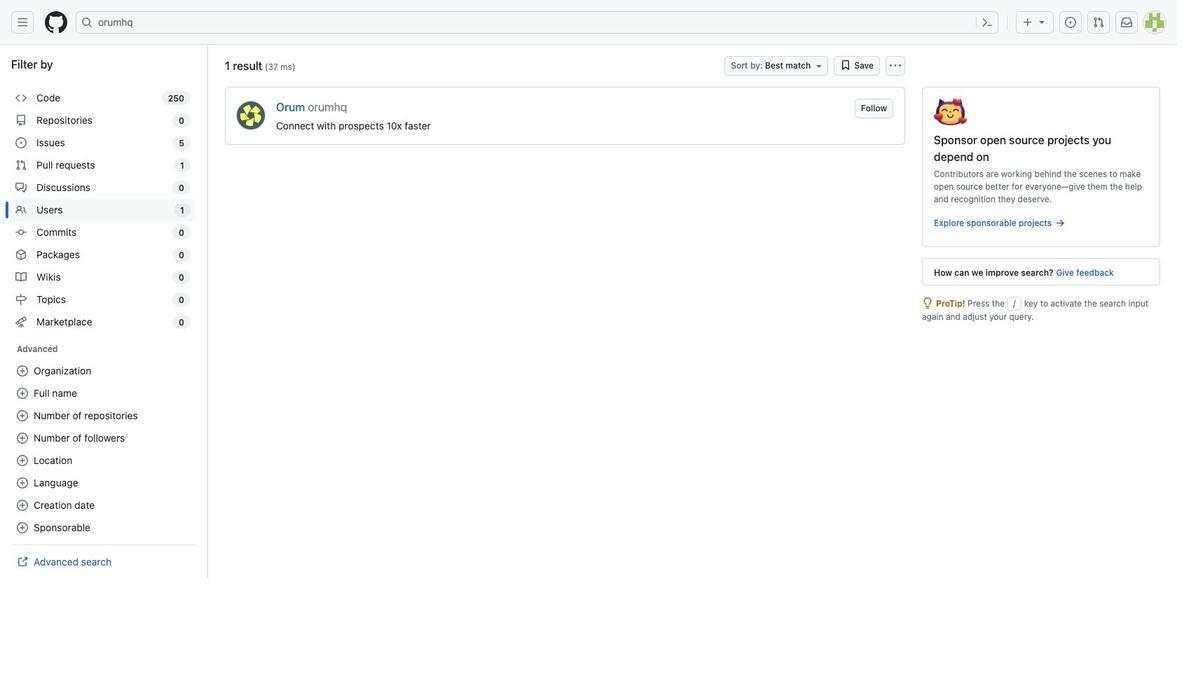 Task type: locate. For each thing, give the bounding box(es) containing it.
package icon image
[[934, 99, 967, 125]]

plus image
[[1023, 17, 1034, 28]]

1 vertical spatial plus circle image
[[17, 433, 28, 444]]

3 plus circle image from the top
[[17, 456, 28, 467]]

1 plus circle image from the top
[[17, 366, 28, 377]]

0 vertical spatial plus circle image
[[17, 411, 28, 422]]

draggable pane splitter slider
[[206, 45, 210, 580]]

sc 9kayk9 0 image
[[15, 93, 27, 104], [15, 137, 27, 149], [15, 160, 27, 171], [15, 182, 27, 193], [1055, 218, 1066, 229], [15, 227, 27, 238], [922, 298, 934, 309], [15, 317, 27, 328]]

plus circle image
[[17, 366, 28, 377], [17, 388, 28, 399], [17, 456, 28, 467], [17, 478, 28, 489], [17, 500, 28, 512], [17, 523, 28, 534]]

issue opened image
[[1065, 17, 1077, 28]]

link external image
[[17, 557, 28, 568]]

sc 9kayk9 0 image
[[841, 60, 852, 71], [15, 115, 27, 126], [15, 205, 27, 216], [15, 250, 27, 261], [15, 272, 27, 283], [15, 294, 27, 306]]

command palette image
[[982, 17, 993, 28]]

triangle down image
[[1037, 16, 1048, 27]]

plus circle image
[[17, 411, 28, 422], [17, 433, 28, 444]]



Task type: vqa. For each thing, say whether or not it's contained in the screenshot.
filter image
no



Task type: describe. For each thing, give the bounding box(es) containing it.
notifications image
[[1121, 17, 1133, 28]]

homepage image
[[45, 11, 67, 34]]

1 plus circle image from the top
[[17, 411, 28, 422]]

2 plus circle image from the top
[[17, 433, 28, 444]]

git pull request image
[[1093, 17, 1105, 28]]

6 plus circle image from the top
[[17, 523, 28, 534]]

2 plus circle image from the top
[[17, 388, 28, 399]]

open column options image
[[890, 60, 901, 71]]

5 plus circle image from the top
[[17, 500, 28, 512]]

4 plus circle image from the top
[[17, 478, 28, 489]]



